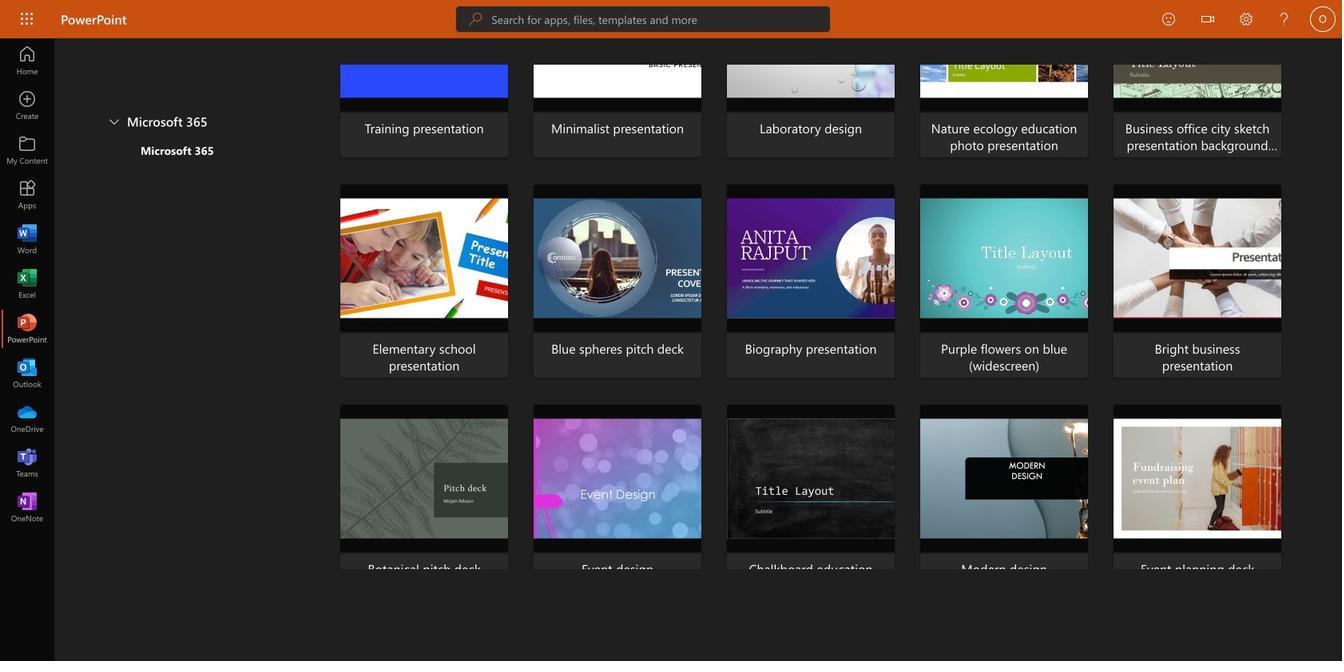 Task type: describe. For each thing, give the bounding box(es) containing it.
onenote image
[[19, 500, 35, 516]]

powerpoint image
[[19, 321, 35, 337]]

Search box. Suggestions appear as you type. search field
[[492, 6, 831, 32]]

create image
[[19, 98, 35, 114]]

onedrive image
[[19, 411, 35, 427]]

my content image
[[19, 142, 35, 158]]

outlook image
[[19, 366, 35, 382]]

apps image
[[19, 187, 35, 203]]

excel image
[[19, 277, 35, 293]]



Task type: locate. For each thing, give the bounding box(es) containing it.
banner
[[0, 0, 1343, 41]]

teams image
[[19, 456, 35, 472]]

application
[[0, 0, 1343, 662]]

option
[[115, 142, 297, 165]]

navigation
[[0, 38, 54, 531]]

word image
[[19, 232, 35, 248]]

main content
[[54, 0, 1343, 599]]

home image
[[19, 53, 35, 69]]

None search field
[[457, 6, 831, 32]]



Task type: vqa. For each thing, say whether or not it's contained in the screenshot.
search field
yes



